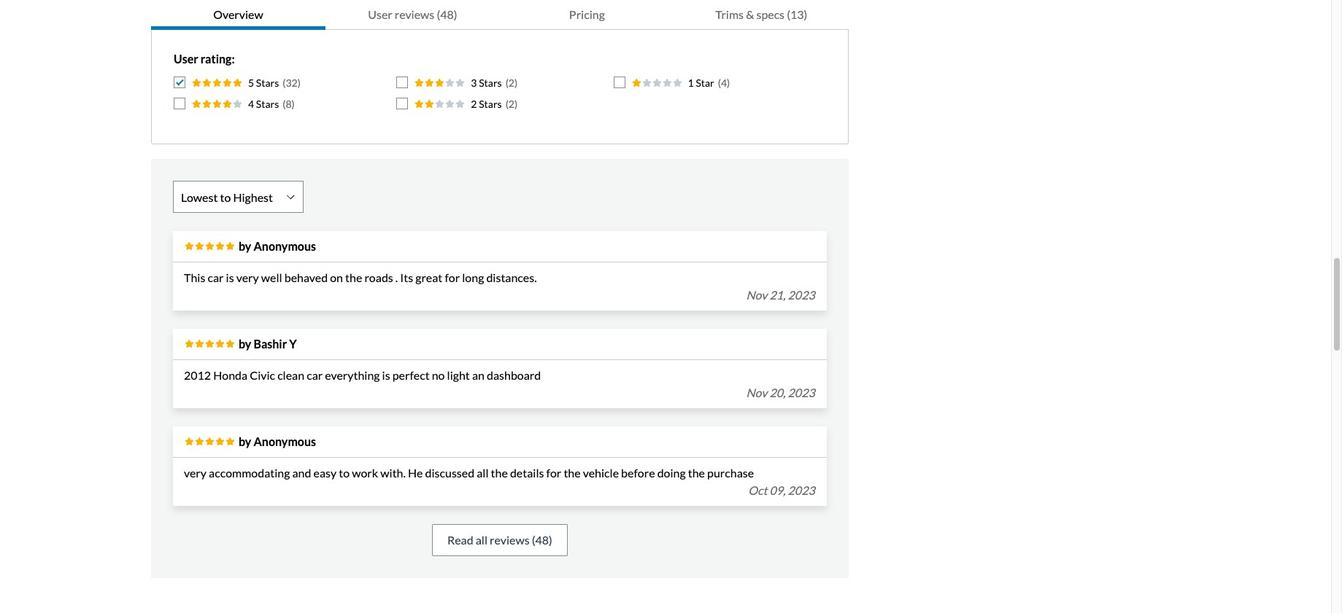 Task type: describe. For each thing, give the bounding box(es) containing it.
) for 2 stars ( 2 )
[[514, 98, 518, 110]]

the inside 'this car is very well behaved on the roads . its great for long distances. nov 21, 2023'
[[345, 271, 362, 285]]

pricing tab
[[500, 0, 674, 30]]

trims & specs (13) tab
[[674, 0, 849, 30]]

5
[[248, 77, 254, 89]]

by for accommodating
[[239, 435, 251, 449]]

user for user rating:
[[174, 52, 198, 66]]

user reviews (48)
[[368, 7, 457, 21]]

easy
[[313, 466, 337, 480]]

1 star ( 4 )
[[688, 77, 730, 89]]

by for car
[[239, 239, 251, 253]]

2 for 2 stars ( 2 )
[[509, 98, 514, 110]]

work
[[352, 466, 378, 480]]

read
[[447, 533, 473, 547]]

( for 2 stars
[[505, 98, 509, 110]]

discussed
[[425, 466, 474, 480]]

) for 5 stars ( 32 )
[[298, 77, 301, 89]]

( for 5 stars
[[283, 77, 286, 89]]

4 stars ( 8 )
[[248, 98, 295, 110]]

very inside 'this car is very well behaved on the roads . its great for long distances. nov 21, 2023'
[[236, 271, 259, 285]]

well
[[261, 271, 282, 285]]

he
[[408, 466, 423, 480]]

) for 4 stars ( 8 )
[[292, 98, 295, 110]]

rating:
[[201, 52, 235, 66]]

very inside very accommodating and easy to work with.  he discussed all the details for the vehicle before doing the purchase oct 09, 2023
[[184, 466, 207, 480]]

1 vertical spatial 4
[[248, 98, 254, 110]]

oct
[[748, 484, 767, 498]]

stars for 5 stars
[[256, 77, 279, 89]]

this
[[184, 271, 205, 285]]

specs
[[756, 7, 785, 21]]

its
[[400, 271, 413, 285]]

2 for 3 stars ( 2 )
[[509, 77, 514, 89]]

comment alt edit image
[[741, 0, 752, 9]]

2 stars ( 2 )
[[471, 98, 518, 110]]

( for 4 stars
[[283, 98, 286, 110]]

.
[[395, 271, 398, 285]]

an
[[472, 369, 485, 382]]

) for 3 stars ( 2 )
[[514, 77, 518, 89]]

bashir
[[254, 337, 287, 351]]

by anonymous for very
[[239, 239, 316, 253]]

very accommodating and easy to work with.  he discussed all the details for the vehicle before doing the purchase oct 09, 2023
[[184, 466, 815, 498]]

overview tab
[[151, 0, 325, 30]]

car inside 2012 honda civic clean car everything is perfect no light an dashboard nov 20, 2023
[[307, 369, 323, 382]]

is inside 'this car is very well behaved on the roads . its great for long distances. nov 21, 2023'
[[226, 271, 234, 285]]

behaved
[[284, 271, 328, 285]]

1
[[688, 77, 694, 89]]

user for user reviews (48)
[[368, 7, 392, 21]]

) for 1 star ( 4 )
[[727, 77, 730, 89]]

stars for 3 stars
[[479, 77, 502, 89]]

honda
[[213, 369, 248, 382]]

vehicle
[[583, 466, 619, 480]]

perfect
[[392, 369, 430, 382]]

read all reviews (48) button
[[432, 525, 568, 557]]

car inside 'this car is very well behaved on the roads . its great for long distances. nov 21, 2023'
[[208, 271, 224, 285]]

09,
[[770, 484, 786, 498]]

anonymous for easy
[[254, 435, 316, 449]]

( for 1 star
[[718, 77, 721, 89]]

20,
[[770, 386, 786, 400]]

for for the
[[546, 466, 561, 480]]

2023 inside very accommodating and easy to work with.  he discussed all the details for the vehicle before doing the purchase oct 09, 2023
[[788, 484, 815, 498]]

all inside button
[[476, 533, 488, 547]]

(48) inside button
[[532, 533, 552, 547]]

no
[[432, 369, 445, 382]]

8
[[286, 98, 292, 110]]

2012
[[184, 369, 211, 382]]

star
[[696, 77, 714, 89]]

user reviews (48) tab
[[325, 0, 500, 30]]



Task type: vqa. For each thing, say whether or not it's contained in the screenshot.
right 350
no



Task type: locate. For each thing, give the bounding box(es) containing it.
by anonymous up well
[[239, 239, 316, 253]]

for for long
[[445, 271, 460, 285]]

1 horizontal spatial 4
[[721, 77, 727, 89]]

purchase
[[707, 466, 754, 480]]

anonymous for very
[[254, 239, 316, 253]]

2 anonymous from the top
[[254, 435, 316, 449]]

anonymous up well
[[254, 239, 316, 253]]

2 nov from the top
[[746, 386, 767, 400]]

user rating:
[[174, 52, 235, 66]]

0 horizontal spatial very
[[184, 466, 207, 480]]

to
[[339, 466, 350, 480]]

) right 5
[[298, 77, 301, 89]]

all inside very accommodating and easy to work with.  he discussed all the details for the vehicle before doing the purchase oct 09, 2023
[[477, 466, 489, 480]]

for
[[445, 271, 460, 285], [546, 466, 561, 480]]

2 by from the top
[[239, 337, 251, 351]]

) up 2 stars ( 2 )
[[514, 77, 518, 89]]

3 2023 from the top
[[788, 484, 815, 498]]

21,
[[770, 288, 786, 302]]

civic
[[250, 369, 275, 382]]

by
[[239, 239, 251, 253], [239, 337, 251, 351], [239, 435, 251, 449]]

3 stars ( 2 )
[[471, 77, 518, 89]]

the right "doing"
[[688, 466, 705, 480]]

4
[[721, 77, 727, 89], [248, 98, 254, 110]]

2 by anonymous from the top
[[239, 435, 316, 449]]

4 right star
[[721, 77, 727, 89]]

for left 'long'
[[445, 271, 460, 285]]

stars right 5
[[256, 77, 279, 89]]

0 vertical spatial anonymous
[[254, 239, 316, 253]]

2 vertical spatial 2023
[[788, 484, 815, 498]]

nov inside 'this car is very well behaved on the roads . its great for long distances. nov 21, 2023'
[[746, 288, 767, 302]]

1 horizontal spatial very
[[236, 271, 259, 285]]

2 down 3 on the top left of page
[[471, 98, 477, 110]]

1 horizontal spatial reviews
[[490, 533, 530, 547]]

32
[[286, 77, 298, 89]]

nov left 20,
[[746, 386, 767, 400]]

) down the 32
[[292, 98, 295, 110]]

0 horizontal spatial user
[[174, 52, 198, 66]]

1 nov from the top
[[746, 288, 767, 302]]

1 vertical spatial nov
[[746, 386, 767, 400]]

1 vertical spatial all
[[476, 533, 488, 547]]

2023
[[788, 288, 815, 302], [788, 386, 815, 400], [788, 484, 815, 498]]

0 vertical spatial 2023
[[788, 288, 815, 302]]

car right this
[[208, 271, 224, 285]]

the right the on at the top left of the page
[[345, 271, 362, 285]]

anonymous up and
[[254, 435, 316, 449]]

( up 8
[[283, 77, 286, 89]]

1 vertical spatial anonymous
[[254, 435, 316, 449]]

all right discussed
[[477, 466, 489, 480]]

( right star
[[718, 77, 721, 89]]

2023 right 21,
[[788, 288, 815, 302]]

stars right 3 on the top left of page
[[479, 77, 502, 89]]

4 down 5
[[248, 98, 254, 110]]

0 vertical spatial reviews
[[395, 7, 434, 21]]

great
[[415, 271, 443, 285]]

&
[[746, 7, 754, 21]]

0 vertical spatial nov
[[746, 288, 767, 302]]

1 horizontal spatial (48)
[[532, 533, 552, 547]]

anonymous
[[254, 239, 316, 253], [254, 435, 316, 449]]

light
[[447, 369, 470, 382]]

(13)
[[787, 7, 807, 21]]

1 anonymous from the top
[[254, 239, 316, 253]]

0 horizontal spatial (48)
[[437, 7, 457, 21]]

for inside 'this car is very well behaved on the roads . its great for long distances. nov 21, 2023'
[[445, 271, 460, 285]]

all
[[477, 466, 489, 480], [476, 533, 488, 547]]

tab list
[[151, 0, 849, 30]]

tab list containing overview
[[151, 0, 849, 30]]

the left the details
[[491, 466, 508, 480]]

with.
[[380, 466, 406, 480]]

1 vertical spatial by
[[239, 337, 251, 351]]

dashboard
[[487, 369, 541, 382]]

2 2023 from the top
[[788, 386, 815, 400]]

1 horizontal spatial car
[[307, 369, 323, 382]]

by anonymous up and
[[239, 435, 316, 449]]

2023 inside 'this car is very well behaved on the roads . its great for long distances. nov 21, 2023'
[[788, 288, 815, 302]]

( down the 32
[[283, 98, 286, 110]]

0 vertical spatial car
[[208, 271, 224, 285]]

user inside tab
[[368, 7, 392, 21]]

trims & specs (13)
[[715, 7, 807, 21]]

1 vertical spatial reviews
[[490, 533, 530, 547]]

2023 inside 2012 honda civic clean car everything is perfect no light an dashboard nov 20, 2023
[[788, 386, 815, 400]]

the
[[345, 271, 362, 285], [491, 466, 508, 480], [564, 466, 581, 480], [688, 466, 705, 480]]

2012 honda civic clean car everything is perfect no light an dashboard nov 20, 2023
[[184, 369, 815, 400]]

for inside very accommodating and easy to work with.  he discussed all the details for the vehicle before doing the purchase oct 09, 2023
[[546, 466, 561, 480]]

0 horizontal spatial is
[[226, 271, 234, 285]]

very
[[236, 271, 259, 285], [184, 466, 207, 480]]

1 vertical spatial is
[[382, 369, 390, 382]]

accommodating
[[209, 466, 290, 480]]

nov
[[746, 288, 767, 302], [746, 386, 767, 400]]

reviews
[[395, 7, 434, 21], [490, 533, 530, 547]]

is inside 2012 honda civic clean car everything is perfect no light an dashboard nov 20, 2023
[[382, 369, 390, 382]]

( up 2 stars ( 2 )
[[505, 77, 509, 89]]

1 vertical spatial 2023
[[788, 386, 815, 400]]

1 vertical spatial by anonymous
[[239, 435, 316, 449]]

car
[[208, 271, 224, 285], [307, 369, 323, 382]]

1 vertical spatial car
[[307, 369, 323, 382]]

stars
[[256, 77, 279, 89], [479, 77, 502, 89], [256, 98, 279, 110], [479, 98, 502, 110]]

0 vertical spatial (48)
[[437, 7, 457, 21]]

read all reviews (48)
[[447, 533, 552, 547]]

1 vertical spatial very
[[184, 466, 207, 480]]

0 horizontal spatial reviews
[[395, 7, 434, 21]]

by anonymous for easy
[[239, 435, 316, 449]]

) down 3 stars ( 2 )
[[514, 98, 518, 110]]

clean
[[277, 369, 304, 382]]

distances.
[[486, 271, 537, 285]]

is
[[226, 271, 234, 285], [382, 369, 390, 382]]

0 horizontal spatial for
[[445, 271, 460, 285]]

1 horizontal spatial user
[[368, 7, 392, 21]]

reviews inside tab
[[395, 7, 434, 21]]

nov left 21,
[[746, 288, 767, 302]]

details
[[510, 466, 544, 480]]

0 vertical spatial very
[[236, 271, 259, 285]]

1 by from the top
[[239, 239, 251, 253]]

user
[[368, 7, 392, 21], [174, 52, 198, 66]]

0 vertical spatial 4
[[721, 77, 727, 89]]

very left well
[[236, 271, 259, 285]]

for right the details
[[546, 466, 561, 480]]

everything
[[325, 369, 380, 382]]

1 2023 from the top
[[788, 288, 815, 302]]

pricing
[[569, 7, 605, 21]]

y
[[289, 337, 297, 351]]

2 vertical spatial by
[[239, 435, 251, 449]]

the left vehicle
[[564, 466, 581, 480]]

) right star
[[727, 77, 730, 89]]

by for honda
[[239, 337, 251, 351]]

( down 3 stars ( 2 )
[[505, 98, 509, 110]]

( for 3 stars
[[505, 77, 509, 89]]

all right read
[[476, 533, 488, 547]]

5 stars ( 32 )
[[248, 77, 301, 89]]

is right this
[[226, 271, 234, 285]]

1 horizontal spatial is
[[382, 369, 390, 382]]

is left the perfect
[[382, 369, 390, 382]]

reviews inside button
[[490, 533, 530, 547]]

stars left 8
[[256, 98, 279, 110]]

overview
[[213, 7, 263, 21]]

on
[[330, 271, 343, 285]]

1 vertical spatial user
[[174, 52, 198, 66]]

this car is very well behaved on the roads . its great for long distances. nov 21, 2023
[[184, 271, 815, 302]]

1 vertical spatial for
[[546, 466, 561, 480]]

0 horizontal spatial car
[[208, 271, 224, 285]]

2023 right 09,
[[788, 484, 815, 498]]

3
[[471, 77, 477, 89]]

by bashir y
[[239, 337, 297, 351]]

stars for 4 stars
[[256, 98, 279, 110]]

car right clean
[[307, 369, 323, 382]]

trims
[[715, 7, 744, 21]]

stars for 2 stars
[[479, 98, 502, 110]]

stars down 3 stars ( 2 )
[[479, 98, 502, 110]]

and
[[292, 466, 311, 480]]

1 vertical spatial (48)
[[532, 533, 552, 547]]

)
[[298, 77, 301, 89], [514, 77, 518, 89], [727, 77, 730, 89], [292, 98, 295, 110], [514, 98, 518, 110]]

doing
[[657, 466, 686, 480]]

roads
[[364, 271, 393, 285]]

3 by from the top
[[239, 435, 251, 449]]

0 vertical spatial by
[[239, 239, 251, 253]]

nov inside 2012 honda civic clean car everything is perfect no light an dashboard nov 20, 2023
[[746, 386, 767, 400]]

2
[[509, 77, 514, 89], [471, 98, 477, 110], [509, 98, 514, 110]]

(48) inside tab
[[437, 7, 457, 21]]

0 vertical spatial for
[[445, 271, 460, 285]]

before
[[621, 466, 655, 480]]

1 horizontal spatial for
[[546, 466, 561, 480]]

very left the accommodating
[[184, 466, 207, 480]]

0 vertical spatial by anonymous
[[239, 239, 316, 253]]

0 horizontal spatial 4
[[248, 98, 254, 110]]

1 by anonymous from the top
[[239, 239, 316, 253]]

(48)
[[437, 7, 457, 21], [532, 533, 552, 547]]

0 vertical spatial user
[[368, 7, 392, 21]]

long
[[462, 271, 484, 285]]

2 up 2 stars ( 2 )
[[509, 77, 514, 89]]

0 vertical spatial is
[[226, 271, 234, 285]]

0 vertical spatial all
[[477, 466, 489, 480]]

2023 right 20,
[[788, 386, 815, 400]]

by anonymous
[[239, 239, 316, 253], [239, 435, 316, 449]]

(
[[283, 77, 286, 89], [505, 77, 509, 89], [718, 77, 721, 89], [283, 98, 286, 110], [505, 98, 509, 110]]

2 down 3 stars ( 2 )
[[509, 98, 514, 110]]



